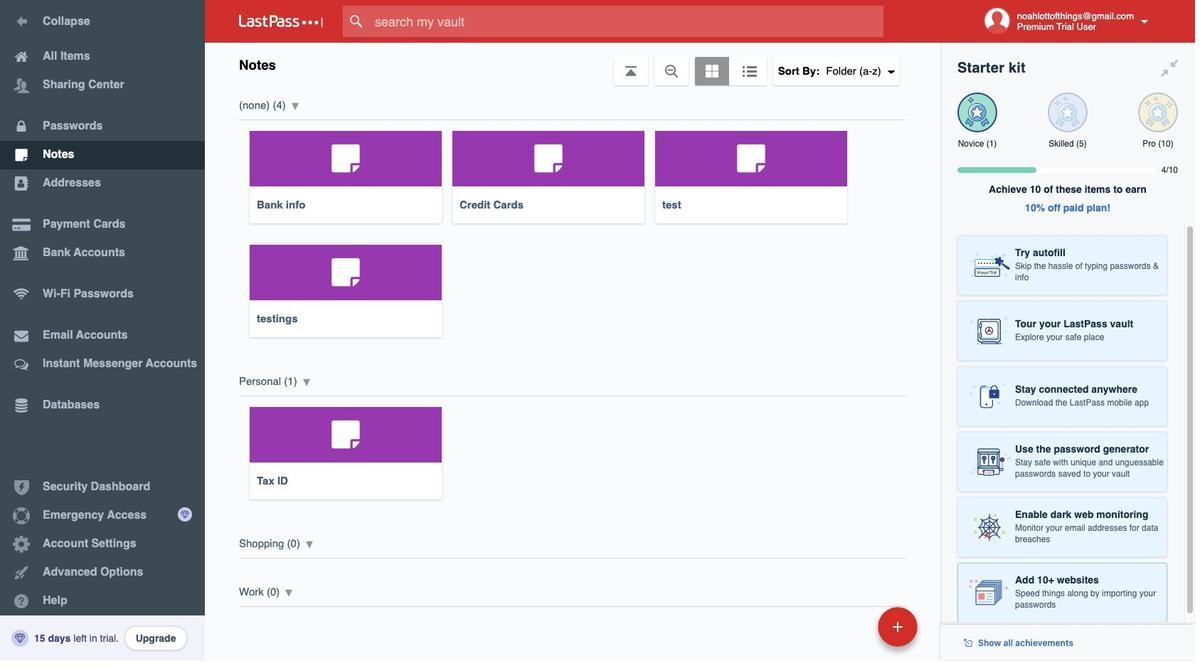 Task type: locate. For each thing, give the bounding box(es) containing it.
lastpass image
[[239, 15, 323, 28]]

Search search field
[[343, 6, 912, 37]]



Task type: describe. For each thing, give the bounding box(es) containing it.
search my vault text field
[[343, 6, 912, 37]]

main navigation navigation
[[0, 0, 205, 661]]

new item navigation
[[781, 603, 927, 661]]

new item element
[[781, 606, 923, 647]]

vault options navigation
[[205, 43, 941, 85]]



